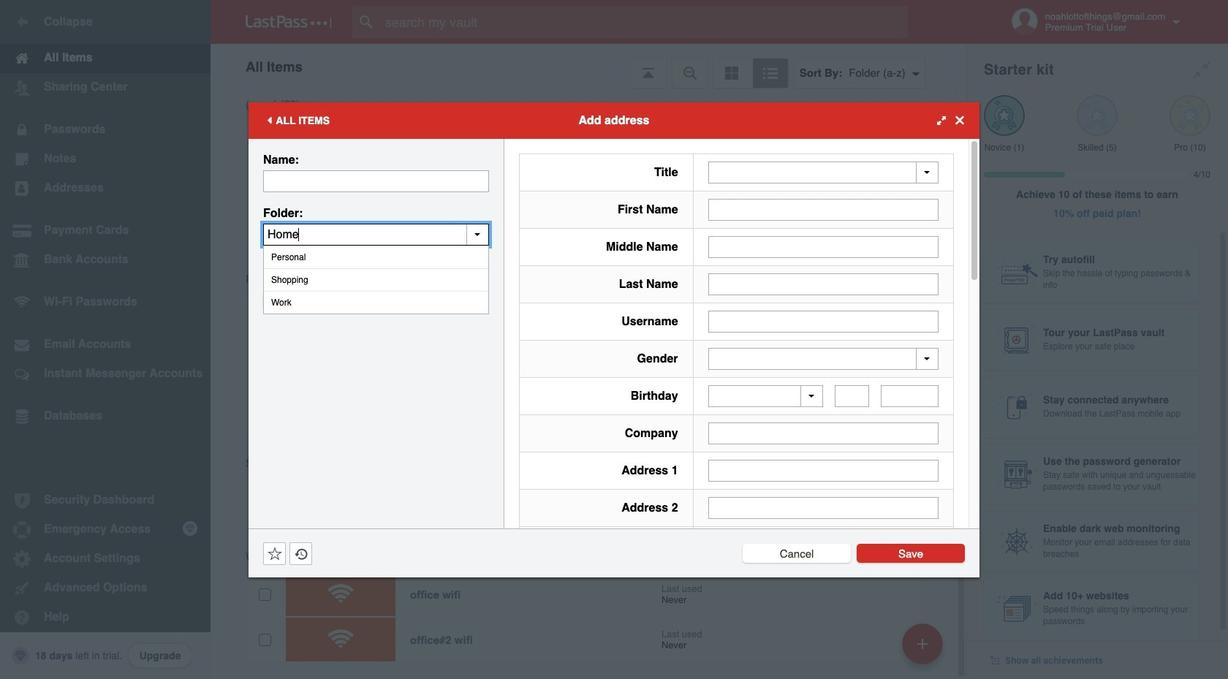 Task type: vqa. For each thing, say whether or not it's contained in the screenshot.
"New item" element
no



Task type: locate. For each thing, give the bounding box(es) containing it.
None text field
[[263, 170, 489, 192], [263, 223, 489, 245], [708, 273, 939, 295], [708, 310, 939, 332], [708, 423, 939, 445], [263, 170, 489, 192], [263, 223, 489, 245], [708, 273, 939, 295], [708, 310, 939, 332], [708, 423, 939, 445]]

dialog
[[249, 102, 980, 679]]

lastpass image
[[246, 15, 332, 29]]

vault options navigation
[[211, 44, 967, 88]]

search my vault text field
[[352, 6, 937, 38]]

None text field
[[708, 199, 939, 220], [708, 236, 939, 258], [835, 385, 870, 407], [881, 385, 939, 407], [708, 460, 939, 482], [708, 497, 939, 519], [708, 199, 939, 220], [708, 236, 939, 258], [835, 385, 870, 407], [881, 385, 939, 407], [708, 460, 939, 482], [708, 497, 939, 519]]

main navigation navigation
[[0, 0, 211, 679]]



Task type: describe. For each thing, give the bounding box(es) containing it.
new item navigation
[[897, 619, 952, 679]]

new item image
[[918, 639, 928, 649]]

Search search field
[[352, 6, 937, 38]]



